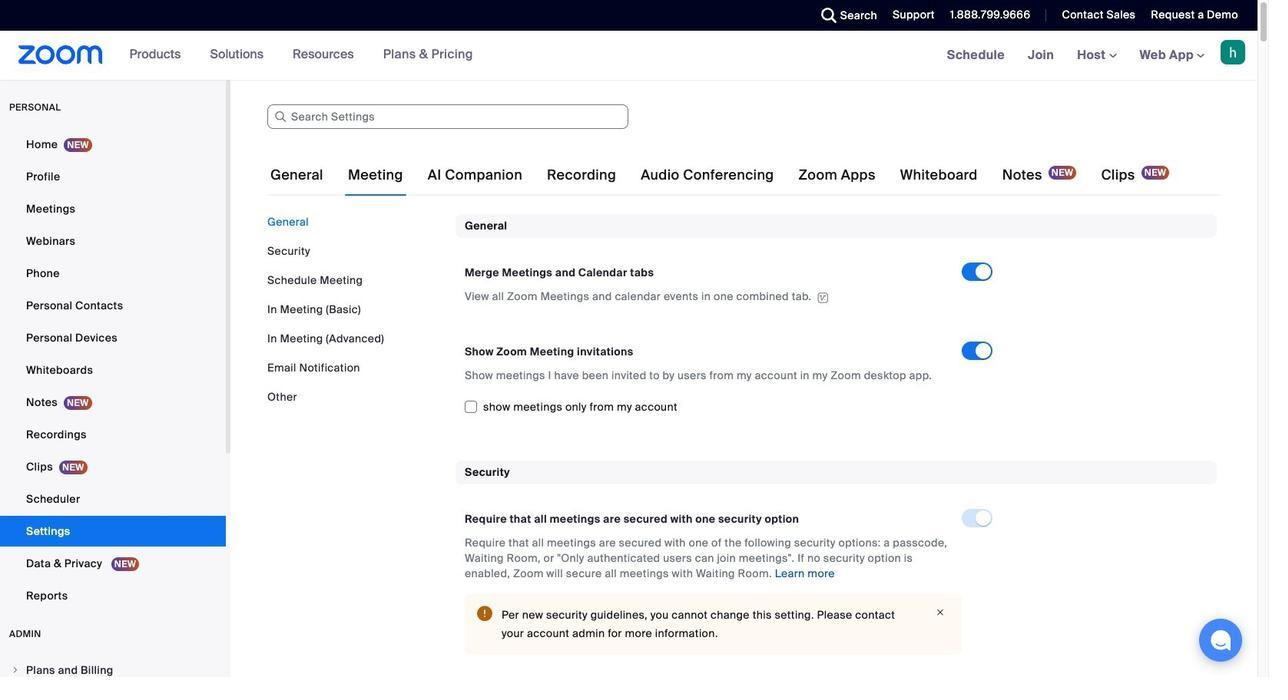Task type: describe. For each thing, give the bounding box(es) containing it.
tabs of my account settings page tab list
[[268, 154, 1173, 197]]

meetings navigation
[[936, 31, 1258, 81]]

personal menu menu
[[0, 129, 226, 613]]

close image
[[932, 607, 950, 620]]

application inside 'general' element
[[465, 289, 949, 305]]

security element
[[456, 461, 1218, 678]]

profile picture image
[[1221, 40, 1246, 65]]



Task type: locate. For each thing, give the bounding box(es) containing it.
banner
[[0, 31, 1258, 81]]

product information navigation
[[103, 31, 485, 80]]

general element
[[456, 214, 1218, 436]]

alert inside security element
[[465, 594, 962, 656]]

menu item
[[0, 656, 226, 678]]

menu bar
[[268, 214, 444, 405]]

zoom logo image
[[18, 45, 103, 65]]

application
[[465, 289, 949, 305]]

warning image
[[477, 607, 493, 622]]

Search Settings text field
[[268, 105, 629, 129]]

open chat image
[[1211, 630, 1232, 652]]

alert
[[465, 594, 962, 656]]

support version for merge meetings and calendar tabs image
[[816, 293, 831, 303]]

right image
[[11, 666, 20, 676]]



Task type: vqa. For each thing, say whether or not it's contained in the screenshot.
alert
yes



